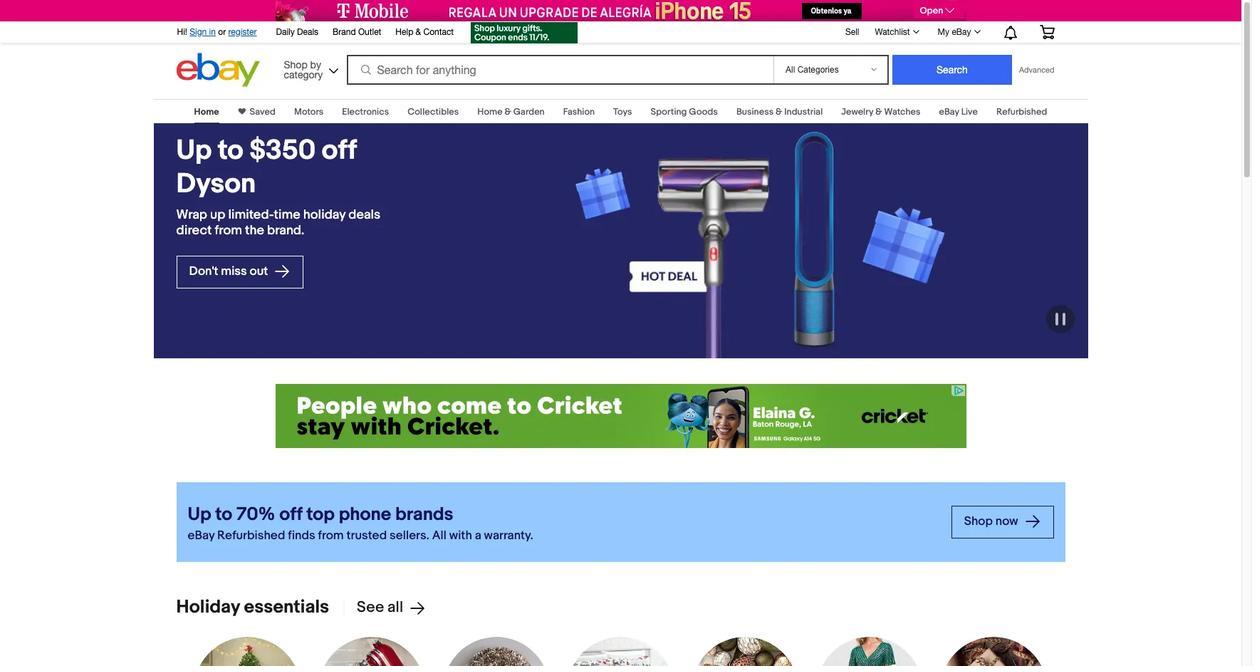 Task type: locate. For each thing, give the bounding box(es) containing it.
brands
[[395, 504, 454, 526]]

off up finds
[[279, 504, 302, 526]]

up
[[176, 134, 212, 167], [188, 504, 211, 526]]

off inside up to $350 off dyson wrap up limited-time holiday deals direct from the brand.
[[322, 134, 357, 167]]

None submit
[[893, 55, 1012, 85]]

0 horizontal spatial home
[[194, 106, 219, 118]]

1 horizontal spatial home
[[478, 106, 503, 118]]

trusted
[[347, 529, 387, 543]]

deals
[[349, 207, 381, 223]]

the
[[245, 223, 264, 238]]

sign in link
[[190, 27, 216, 37]]

1 horizontal spatial shop
[[964, 515, 993, 529]]

refurbished down "advanced" link
[[997, 106, 1048, 118]]

up to 70% off top phone brands ebay refurbished finds from trusted sellers. all with a warranty.
[[188, 504, 534, 543]]

off down electronics
[[322, 134, 357, 167]]

fashion link
[[563, 106, 595, 118]]

business
[[737, 106, 774, 118]]

0 vertical spatial from
[[215, 223, 242, 238]]

dyson
[[176, 167, 256, 201]]

0 vertical spatial up
[[176, 134, 212, 167]]

up to $350 off dyson link
[[176, 134, 413, 201]]

saved
[[250, 106, 276, 118]]

contact
[[423, 27, 454, 37]]

up for up to 70% off top phone brands
[[188, 504, 211, 526]]

0 vertical spatial shop
[[284, 59, 308, 70]]

2 home from the left
[[478, 106, 503, 118]]

off for 70%
[[279, 504, 302, 526]]

1 vertical spatial refurbished
[[217, 529, 285, 543]]

sporting goods link
[[651, 106, 718, 118]]

1 vertical spatial shop
[[964, 515, 993, 529]]

0 vertical spatial advertisement region
[[275, 0, 966, 21]]

to inside up to $350 off dyson wrap up limited-time holiday deals direct from the brand.
[[218, 134, 243, 167]]

from down up
[[215, 223, 242, 238]]

2 advertisement region from the top
[[275, 384, 966, 448]]

& for garden
[[505, 106, 511, 118]]

off
[[322, 134, 357, 167], [279, 504, 302, 526]]

motors
[[294, 106, 324, 118]]

1 vertical spatial off
[[279, 504, 302, 526]]

shop by category banner
[[169, 18, 1065, 90]]

&
[[416, 27, 421, 37], [505, 106, 511, 118], [776, 106, 783, 118], [876, 106, 882, 118]]

jewelry & watches link
[[842, 106, 921, 118]]

collectibles
[[408, 106, 459, 118]]

home left garden
[[478, 106, 503, 118]]

shop for shop now
[[964, 515, 993, 529]]

1 horizontal spatial refurbished
[[997, 106, 1048, 118]]

1 vertical spatial ebay
[[939, 106, 959, 118]]

open button
[[914, 3, 964, 19]]

watchlist link
[[867, 24, 926, 41]]

or
[[218, 27, 226, 37]]

shop left by
[[284, 59, 308, 70]]

watches
[[884, 106, 921, 118]]

hi! sign in or register
[[177, 27, 257, 37]]

up to $350 off dyson wrap up limited-time holiday deals direct from the brand.
[[176, 134, 381, 238]]

wrap
[[176, 207, 207, 223]]

to left 70%
[[215, 504, 232, 526]]

2 vertical spatial ebay
[[188, 529, 215, 543]]

1 vertical spatial up
[[188, 504, 211, 526]]

register
[[228, 27, 257, 37]]

& right jewelry
[[876, 106, 882, 118]]

holiday
[[303, 207, 346, 223]]

up inside up to $350 off dyson wrap up limited-time holiday deals direct from the brand.
[[176, 134, 212, 167]]

my ebay link
[[930, 24, 987, 41]]

off for $350
[[322, 134, 357, 167]]

help
[[396, 27, 413, 37]]

garden
[[513, 106, 545, 118]]

your shopping cart image
[[1039, 25, 1055, 39]]

up inside up to 70% off top phone brands ebay refurbished finds from trusted sellers. all with a warranty.
[[188, 504, 211, 526]]

category
[[284, 69, 323, 80]]

shop by category
[[284, 59, 323, 80]]

holiday
[[176, 596, 240, 618]]

& right business
[[776, 106, 783, 118]]

my ebay
[[938, 27, 971, 37]]

from inside up to 70% off top phone brands ebay refurbished finds from trusted sellers. all with a warranty.
[[318, 529, 344, 543]]

to inside up to 70% off top phone brands ebay refurbished finds from trusted sellers. all with a warranty.
[[215, 504, 232, 526]]

home left saved link
[[194, 106, 219, 118]]

ebay
[[952, 27, 971, 37], [939, 106, 959, 118], [188, 529, 215, 543]]

from down top
[[318, 529, 344, 543]]

shop now
[[964, 515, 1021, 529]]

refurbished link
[[997, 106, 1048, 118]]

1 vertical spatial from
[[318, 529, 344, 543]]

home
[[194, 106, 219, 118], [478, 106, 503, 118]]

0 horizontal spatial shop
[[284, 59, 308, 70]]

to left $350
[[218, 134, 243, 167]]

shop inside "link"
[[964, 515, 993, 529]]

live
[[962, 106, 978, 118]]

a
[[475, 529, 481, 543]]

0 vertical spatial off
[[322, 134, 357, 167]]

shop left the 'now'
[[964, 515, 993, 529]]

up up wrap
[[176, 134, 212, 167]]

0 horizontal spatial refurbished
[[217, 529, 285, 543]]

shop inside the shop by category
[[284, 59, 308, 70]]

0 horizontal spatial off
[[279, 504, 302, 526]]

refurbished down 70%
[[217, 529, 285, 543]]

& right help
[[416, 27, 421, 37]]

1 horizontal spatial from
[[318, 529, 344, 543]]

miss
[[221, 264, 247, 279]]

1 vertical spatial to
[[215, 504, 232, 526]]

fashion
[[563, 106, 595, 118]]

& left garden
[[505, 106, 511, 118]]

help & contact link
[[396, 25, 454, 41]]

up for up to $350 off dyson
[[176, 134, 212, 167]]

advertisement region
[[275, 0, 966, 21], [275, 384, 966, 448]]

1 home from the left
[[194, 106, 219, 118]]

ebay inside up to 70% off top phone brands ebay refurbished finds from trusted sellers. all with a warranty.
[[188, 529, 215, 543]]

business & industrial link
[[737, 106, 823, 118]]

0 vertical spatial to
[[218, 134, 243, 167]]

to
[[218, 134, 243, 167], [215, 504, 232, 526]]

holiday essentials link
[[176, 596, 329, 618]]

goods
[[689, 106, 718, 118]]

& inside account navigation
[[416, 27, 421, 37]]

off inside up to 70% off top phone brands ebay refurbished finds from trusted sellers. all with a warranty.
[[279, 504, 302, 526]]

up left 70%
[[188, 504, 211, 526]]

Search for anything text field
[[349, 56, 771, 83]]

from
[[215, 223, 242, 238], [318, 529, 344, 543]]

from inside up to $350 off dyson wrap up limited-time holiday deals direct from the brand.
[[215, 223, 242, 238]]

0 horizontal spatial from
[[215, 223, 242, 238]]

shop for shop by category
[[284, 59, 308, 70]]

1 vertical spatial advertisement region
[[275, 384, 966, 448]]

0 vertical spatial ebay
[[952, 27, 971, 37]]

home & garden
[[478, 106, 545, 118]]

1 horizontal spatial off
[[322, 134, 357, 167]]



Task type: describe. For each thing, give the bounding box(es) containing it.
finds
[[288, 529, 315, 543]]

home for home
[[194, 106, 219, 118]]

get the coupon image
[[471, 22, 578, 43]]

daily deals
[[276, 27, 319, 37]]

don't
[[189, 264, 218, 279]]

to for 70%
[[215, 504, 232, 526]]

brand outlet link
[[333, 25, 381, 41]]

industrial
[[785, 106, 823, 118]]

by
[[310, 59, 321, 70]]

electronics link
[[342, 106, 389, 118]]

sign
[[190, 27, 207, 37]]

toys
[[613, 106, 632, 118]]

all
[[432, 529, 447, 543]]

out
[[250, 264, 268, 279]]

essentials
[[244, 596, 329, 618]]

brand outlet
[[333, 27, 381, 37]]

1 advertisement region from the top
[[275, 0, 966, 21]]

to for $350
[[218, 134, 243, 167]]

ebay live link
[[939, 106, 978, 118]]

advertisement region inside up to $350 off dyson main content
[[275, 384, 966, 448]]

shop now link
[[952, 506, 1054, 539]]

none submit inside shop by category banner
[[893, 55, 1012, 85]]

time
[[274, 207, 300, 223]]

phone
[[339, 504, 391, 526]]

hi!
[[177, 27, 187, 37]]

sell
[[846, 27, 859, 37]]

home for home & garden
[[478, 106, 503, 118]]

refurbished inside up to 70% off top phone brands ebay refurbished finds from trusted sellers. all with a warranty.
[[217, 529, 285, 543]]

help & contact
[[396, 27, 454, 37]]

motors link
[[294, 106, 324, 118]]

up
[[210, 207, 225, 223]]

advanced link
[[1012, 56, 1062, 84]]

& for contact
[[416, 27, 421, 37]]

shop by category button
[[277, 53, 342, 84]]

& for watches
[[876, 106, 882, 118]]

sell link
[[839, 27, 866, 37]]

saved link
[[245, 106, 276, 118]]

sporting goods
[[651, 106, 718, 118]]

with
[[449, 529, 472, 543]]

all
[[388, 598, 403, 617]]

outlet
[[358, 27, 381, 37]]

register link
[[228, 27, 257, 37]]

ebay live
[[939, 106, 978, 118]]

don't miss out
[[189, 264, 271, 279]]

0 vertical spatial refurbished
[[997, 106, 1048, 118]]

sporting
[[651, 106, 687, 118]]

daily deals link
[[276, 25, 319, 41]]

account navigation
[[169, 18, 1065, 46]]

open
[[920, 5, 943, 16]]

$350
[[249, 134, 316, 167]]

electronics
[[342, 106, 389, 118]]

direct
[[176, 223, 212, 238]]

see all link
[[343, 598, 426, 617]]

business & industrial
[[737, 106, 823, 118]]

70%
[[236, 504, 275, 526]]

home & garden link
[[478, 106, 545, 118]]

toys link
[[613, 106, 632, 118]]

top
[[307, 504, 335, 526]]

& for industrial
[[776, 106, 783, 118]]

see
[[357, 598, 384, 617]]

in
[[209, 27, 216, 37]]

sellers.
[[390, 529, 430, 543]]

my
[[938, 27, 950, 37]]

see all
[[357, 598, 403, 617]]

jewelry & watches
[[842, 106, 921, 118]]

jewelry
[[842, 106, 874, 118]]

watchlist
[[875, 27, 910, 37]]

up to 70% off top phone brands link
[[188, 503, 940, 527]]

now
[[996, 515, 1018, 529]]

limited-
[[228, 207, 274, 223]]

holiday essentials
[[176, 596, 329, 618]]

ebay inside my ebay link
[[952, 27, 971, 37]]

deals
[[297, 27, 319, 37]]

collectibles link
[[408, 106, 459, 118]]

advanced
[[1019, 66, 1055, 74]]

daily
[[276, 27, 295, 37]]

warranty.
[[484, 529, 534, 543]]

don't miss out link
[[176, 256, 303, 288]]

brand
[[333, 27, 356, 37]]

up to $350 off dyson main content
[[0, 90, 1242, 666]]



Task type: vqa. For each thing, say whether or not it's contained in the screenshot.
my ebay
yes



